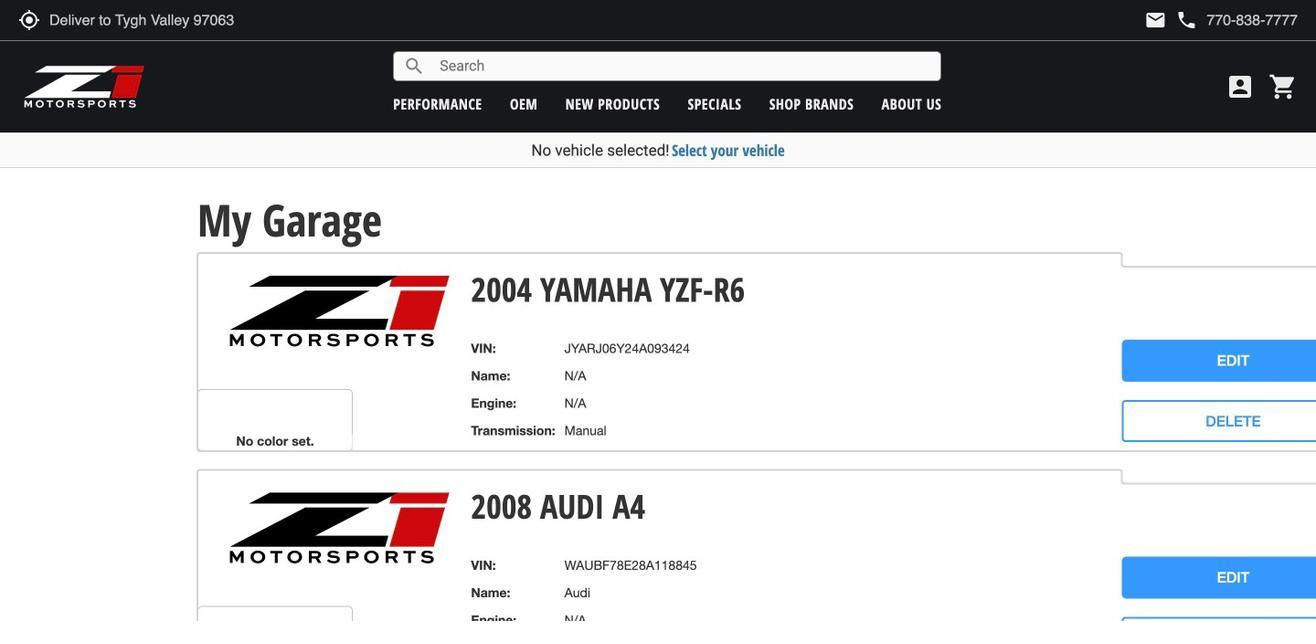 Task type: describe. For each thing, give the bounding box(es) containing it.
2 z1 image from the top
[[228, 491, 453, 566]]

z1 motorsports logo image
[[23, 64, 146, 110]]

Search search field
[[425, 52, 941, 80]]



Task type: vqa. For each thing, say whether or not it's contained in the screenshot.
Z1 Motorsports Logo
yes



Task type: locate. For each thing, give the bounding box(es) containing it.
z1 image
[[228, 274, 453, 349], [228, 491, 453, 566]]

1 z1 image from the top
[[228, 274, 453, 349]]

0 vertical spatial z1 image
[[228, 274, 453, 349]]

1 vertical spatial z1 image
[[228, 491, 453, 566]]



